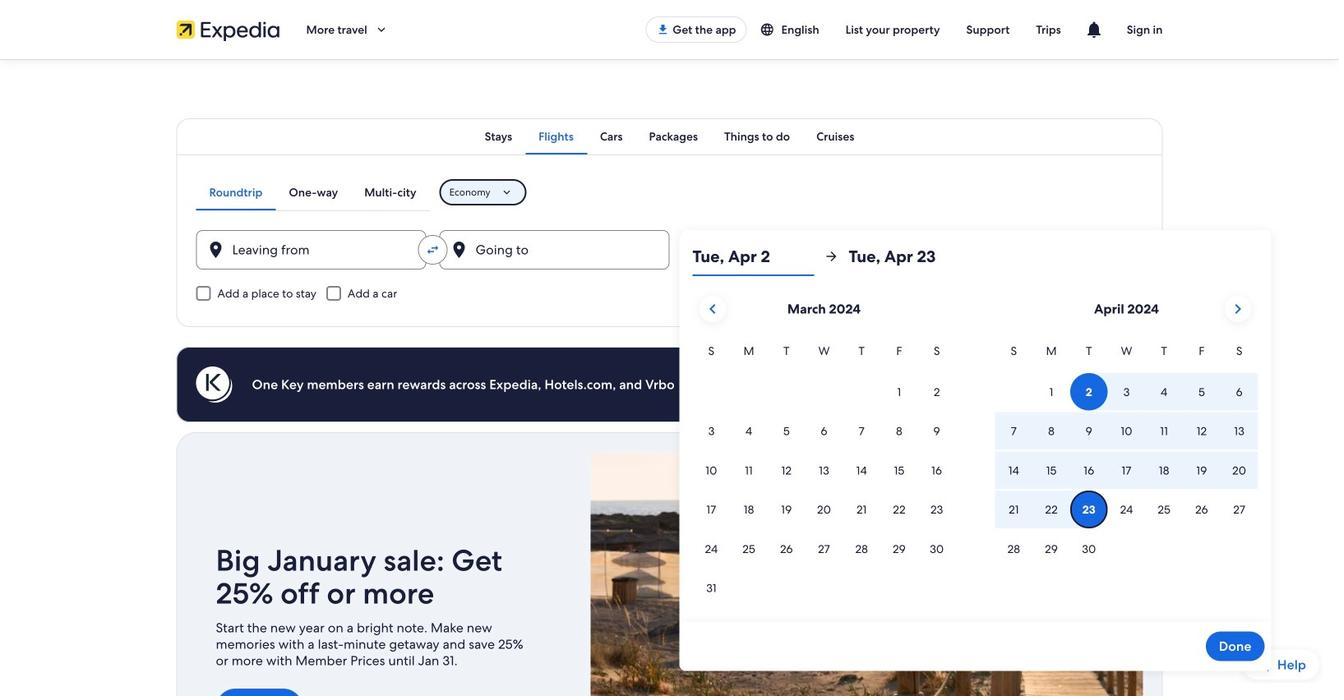 Task type: vqa. For each thing, say whether or not it's contained in the screenshot.
bottom gaslamp
no



Task type: describe. For each thing, give the bounding box(es) containing it.
previous month image
[[703, 299, 723, 319]]

1 vertical spatial tab list
[[196, 174, 430, 211]]

swap origin and destination values image
[[426, 243, 440, 257]]

directional image
[[824, 249, 839, 264]]

expedia logo image
[[176, 18, 280, 41]]

next month image
[[1228, 299, 1248, 319]]

more travel image
[[374, 22, 389, 37]]

communication center icon image
[[1084, 20, 1104, 39]]



Task type: locate. For each thing, give the bounding box(es) containing it.
main content
[[0, 59, 1339, 696]]

tab list
[[176, 118, 1163, 155], [196, 174, 430, 211]]

small image
[[760, 22, 782, 37]]

download the app button image
[[656, 23, 670, 36]]

0 vertical spatial tab list
[[176, 118, 1163, 155]]

application
[[693, 289, 1259, 609]]

april 2024 element
[[995, 342, 1259, 570]]

march 2024 element
[[693, 342, 956, 609]]



